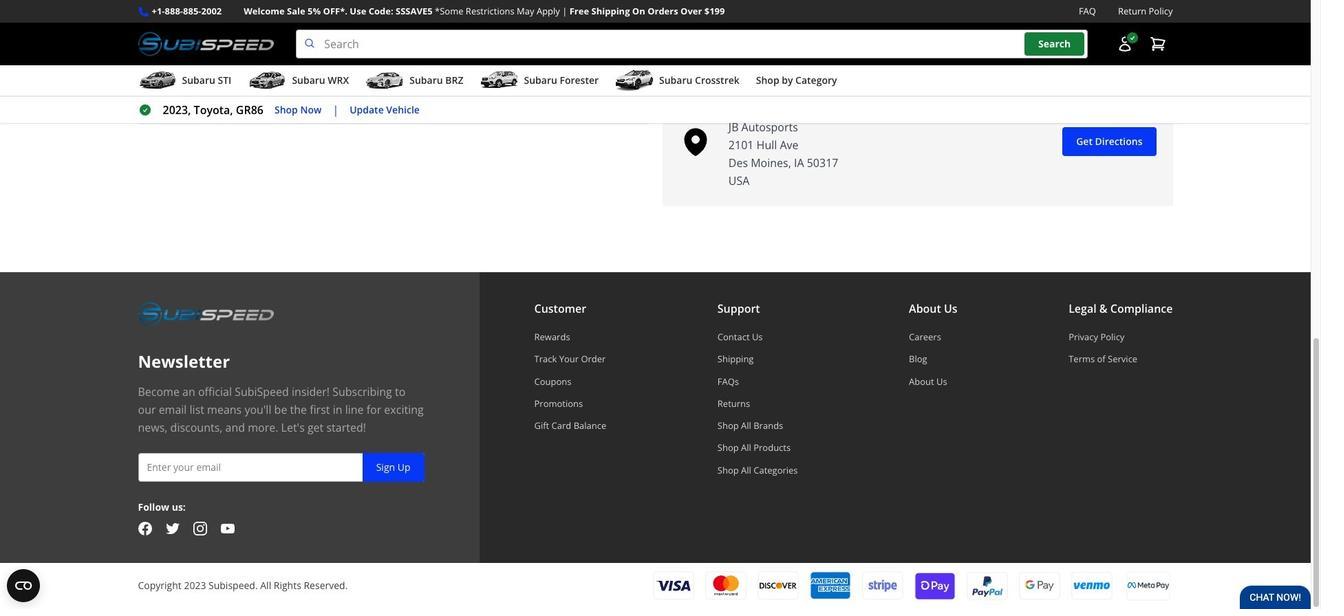 Task type: locate. For each thing, give the bounding box(es) containing it.
metapay image
[[1128, 583, 1169, 590]]

Enter your email text field
[[138, 454, 424, 483]]

a subaru wrx thumbnail image image
[[248, 70, 287, 91]]

visa image
[[653, 572, 694, 601]]

amex image
[[810, 572, 851, 601]]

0 vertical spatial subispeed logo image
[[138, 30, 274, 59]]

discover image
[[757, 572, 799, 601]]

a subaru sti thumbnail image image
[[138, 70, 177, 91]]

1 vertical spatial subispeed logo image
[[138, 300, 274, 329]]

2 subispeed logo image from the top
[[138, 300, 274, 329]]

facebook logo image
[[138, 522, 152, 536]]

1 subispeed logo image from the top
[[138, 30, 274, 59]]

subispeed logo image
[[138, 30, 274, 59], [138, 300, 274, 329]]

button image
[[1117, 36, 1133, 52]]

a subaru crosstrek thumbnail image image
[[615, 70, 654, 91]]



Task type: vqa. For each thing, say whether or not it's contained in the screenshot.
Jgtc
no



Task type: describe. For each thing, give the bounding box(es) containing it.
open widget image
[[7, 570, 40, 603]]

stripe image
[[862, 572, 903, 601]]

mastercard image
[[705, 572, 746, 601]]

venmo image
[[1071, 572, 1113, 602]]

paypal image
[[967, 572, 1008, 602]]

Message text field
[[204, 0, 632, 65]]

search input field
[[296, 30, 1088, 59]]

shoppay image
[[914, 572, 956, 602]]

youtube logo image
[[221, 522, 234, 536]]

googlepay image
[[1019, 572, 1060, 602]]

twitter logo image
[[166, 522, 179, 536]]

a subaru forester thumbnail image image
[[480, 70, 519, 91]]

a subaru brz thumbnail image image
[[366, 70, 404, 91]]

instagram logo image
[[193, 522, 207, 536]]



